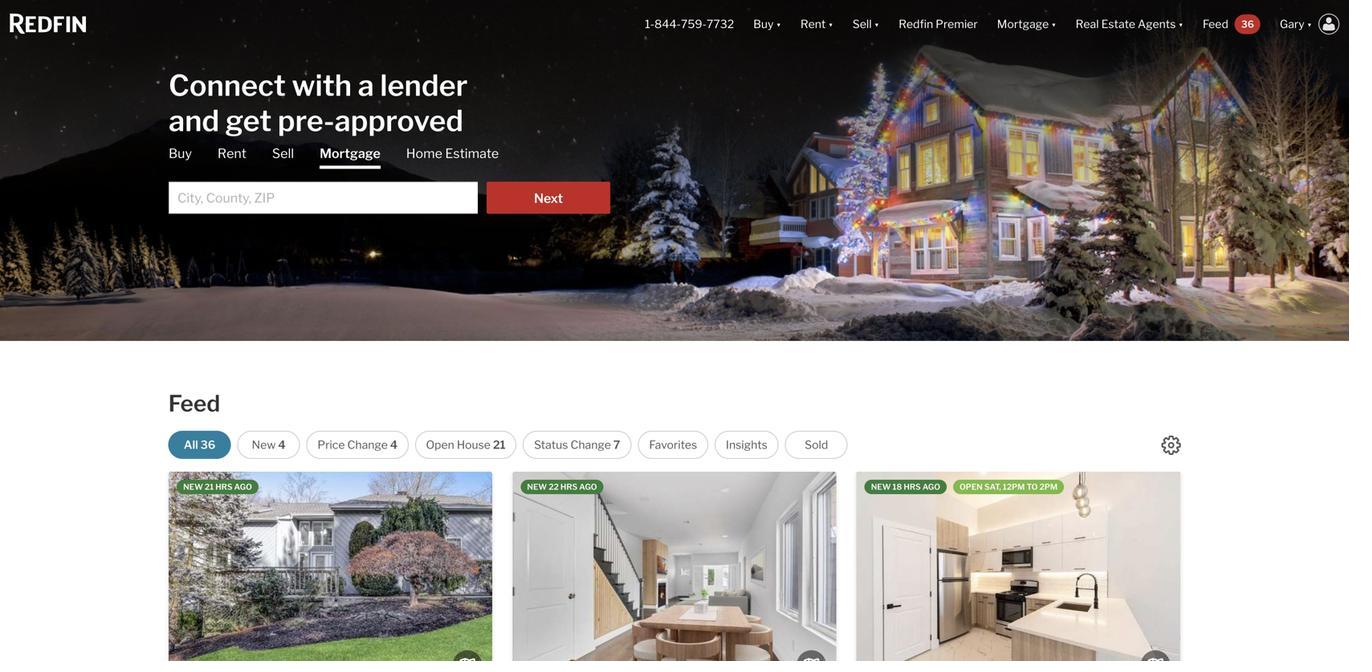 Task type: describe. For each thing, give the bounding box(es) containing it.
pre-
[[278, 103, 334, 139]]

mortgage ▾ button
[[997, 0, 1056, 48]]

22
[[549, 483, 559, 492]]

ago for new 22 hrs ago
[[579, 483, 597, 492]]

gary ▾
[[1280, 17, 1312, 31]]

▾ for gary ▾
[[1307, 17, 1312, 31]]

Favorites radio
[[638, 431, 708, 459]]

connect
[[169, 68, 286, 103]]

home
[[406, 146, 442, 161]]

redfin premier
[[899, 17, 978, 31]]

buy ▾
[[753, 17, 781, 31]]

sell for sell
[[272, 146, 294, 161]]

to
[[1027, 483, 1038, 492]]

rent ▾
[[801, 17, 833, 31]]

new 4
[[252, 438, 286, 452]]

price change 4
[[318, 438, 398, 452]]

new for new 18 hrs ago
[[871, 483, 891, 492]]

home estimate
[[406, 146, 499, 161]]

tab list containing buy
[[169, 145, 610, 214]]

new 18 hrs ago
[[871, 483, 940, 492]]

759-
[[681, 17, 707, 31]]

Sold radio
[[785, 431, 848, 459]]

home estimate link
[[406, 145, 499, 163]]

next
[[534, 191, 563, 206]]

buy for buy ▾
[[753, 17, 774, 31]]

new for new 22 hrs ago
[[527, 483, 547, 492]]

▾ inside dropdown button
[[1178, 17, 1183, 31]]

status change 7
[[534, 438, 620, 452]]

hrs for 22
[[560, 483, 577, 492]]

mortgage ▾ button
[[987, 0, 1066, 48]]

open
[[426, 438, 454, 452]]

estate
[[1101, 17, 1135, 31]]

Open House radio
[[415, 431, 516, 459]]

ago for new 18 hrs ago
[[922, 483, 940, 492]]

18
[[893, 483, 902, 492]]

gary
[[1280, 17, 1305, 31]]

2 photo of 43 mayer dr, montebello, ny 10901 image from the left
[[492, 472, 816, 662]]

price
[[318, 438, 345, 452]]

real estate agents ▾ link
[[1076, 0, 1183, 48]]

All radio
[[168, 431, 231, 459]]

open
[[960, 483, 983, 492]]

▾ for rent ▾
[[828, 17, 833, 31]]

sell ▾ button
[[843, 0, 889, 48]]

agents
[[1138, 17, 1176, 31]]

real
[[1076, 17, 1099, 31]]

all 36
[[184, 438, 215, 452]]

Status Change radio
[[523, 431, 632, 459]]

▾ for buy ▾
[[776, 17, 781, 31]]

rent ▾ button
[[791, 0, 843, 48]]

house
[[457, 438, 491, 452]]

0 vertical spatial 36
[[1241, 18, 1254, 30]]

2pm
[[1039, 483, 1058, 492]]

get
[[225, 103, 272, 139]]

1 photo of 481 martin luther king jr dr, jersey city, nj 07304 image from the left
[[857, 472, 1180, 662]]

new 21 hrs ago
[[183, 483, 252, 492]]

2 photo of 481 martin luther king jr dr, jersey city, nj 07304 image from the left
[[1180, 472, 1349, 662]]

0 horizontal spatial 21
[[205, 483, 214, 492]]

844-
[[654, 17, 681, 31]]

rent ▾ button
[[801, 0, 833, 48]]

▾ for mortgage ▾
[[1051, 17, 1056, 31]]

1-844-759-7732 link
[[645, 17, 734, 31]]

Price Change radio
[[306, 431, 409, 459]]

buy ▾ button
[[744, 0, 791, 48]]



Task type: vqa. For each thing, say whether or not it's contained in the screenshot.


Task type: locate. For each thing, give the bounding box(es) containing it.
New radio
[[237, 431, 300, 459]]

1 horizontal spatial new
[[527, 483, 547, 492]]

▾ left redfin
[[874, 17, 879, 31]]

0 vertical spatial feed
[[1203, 17, 1228, 31]]

1 change from the left
[[347, 438, 388, 452]]

1 horizontal spatial 4
[[390, 438, 398, 452]]

insights
[[726, 438, 768, 452]]

rent inside tab list
[[218, 146, 246, 161]]

1 4 from the left
[[278, 438, 286, 452]]

new left 22
[[527, 483, 547, 492]]

feed up all
[[168, 390, 220, 418]]

1 vertical spatial 21
[[205, 483, 214, 492]]

sell right rent ▾
[[853, 17, 872, 31]]

mortgage for mortgage
[[320, 146, 380, 161]]

change left 7
[[571, 438, 611, 452]]

2 ago from the left
[[579, 483, 597, 492]]

21 down all radio
[[205, 483, 214, 492]]

2 photo of 210 nunda ave, jersey city, nj 07306 image from the left
[[836, 472, 1160, 662]]

▾ left sell ▾
[[828, 17, 833, 31]]

change inside 'radio'
[[571, 438, 611, 452]]

new left 18
[[871, 483, 891, 492]]

Insights radio
[[715, 431, 779, 459]]

all
[[184, 438, 198, 452]]

0 vertical spatial 21
[[493, 438, 506, 452]]

buy inside tab list
[[169, 146, 192, 161]]

1-844-759-7732
[[645, 17, 734, 31]]

1 vertical spatial 36
[[200, 438, 215, 452]]

mortgage link
[[320, 145, 380, 169]]

▾ right gary
[[1307, 17, 1312, 31]]

ago right 18
[[922, 483, 940, 492]]

4 inside the price change option
[[390, 438, 398, 452]]

ago
[[234, 483, 252, 492], [579, 483, 597, 492], [922, 483, 940, 492]]

hrs down all radio
[[215, 483, 232, 492]]

0 horizontal spatial hrs
[[215, 483, 232, 492]]

buy inside dropdown button
[[753, 17, 774, 31]]

▾ for sell ▾
[[874, 17, 879, 31]]

sell ▾
[[853, 17, 879, 31]]

2 horizontal spatial hrs
[[904, 483, 921, 492]]

buy link
[[169, 145, 192, 163]]

2 ▾ from the left
[[828, 17, 833, 31]]

lender
[[380, 68, 468, 103]]

2 hrs from the left
[[560, 483, 577, 492]]

21 right house
[[493, 438, 506, 452]]

sell for sell ▾
[[853, 17, 872, 31]]

0 vertical spatial mortgage
[[997, 17, 1049, 31]]

mortgage ▾
[[997, 17, 1056, 31]]

6 ▾ from the left
[[1307, 17, 1312, 31]]

buy right the 7732
[[753, 17, 774, 31]]

3 ago from the left
[[922, 483, 940, 492]]

rent right the buy ▾
[[801, 17, 826, 31]]

1 new from the left
[[183, 483, 203, 492]]

1 ago from the left
[[234, 483, 252, 492]]

mortgage up city, county, zip search field
[[320, 146, 380, 161]]

photo of 210 nunda ave, jersey city, nj 07306 image
[[513, 472, 836, 662], [836, 472, 1160, 662]]

0 horizontal spatial new
[[183, 483, 203, 492]]

1 horizontal spatial feed
[[1203, 17, 1228, 31]]

status
[[534, 438, 568, 452]]

36 inside all radio
[[200, 438, 215, 452]]

1 hrs from the left
[[215, 483, 232, 492]]

real estate agents ▾
[[1076, 17, 1183, 31]]

change inside option
[[347, 438, 388, 452]]

and
[[169, 103, 219, 139]]

rent for rent ▾
[[801, 17, 826, 31]]

feed right agents
[[1203, 17, 1228, 31]]

0 horizontal spatial buy
[[169, 146, 192, 161]]

rent
[[801, 17, 826, 31], [218, 146, 246, 161]]

buy for buy
[[169, 146, 192, 161]]

3 hrs from the left
[[904, 483, 921, 492]]

2 horizontal spatial new
[[871, 483, 891, 492]]

0 vertical spatial rent
[[801, 17, 826, 31]]

1 horizontal spatial mortgage
[[997, 17, 1049, 31]]

option group containing all
[[168, 431, 848, 459]]

sell ▾ button
[[853, 0, 879, 48]]

tab list
[[169, 145, 610, 214]]

sold
[[805, 438, 828, 452]]

feed
[[1203, 17, 1228, 31], [168, 390, 220, 418]]

change right the price
[[347, 438, 388, 452]]

option group
[[168, 431, 848, 459]]

1 photo of 43 mayer dr, montebello, ny 10901 image from the left
[[169, 472, 492, 662]]

2 new from the left
[[527, 483, 547, 492]]

1 vertical spatial buy
[[169, 146, 192, 161]]

change
[[347, 438, 388, 452], [571, 438, 611, 452]]

sell inside tab list
[[272, 146, 294, 161]]

1-
[[645, 17, 654, 31]]

hrs right 18
[[904, 483, 921, 492]]

▾ left rent ▾
[[776, 17, 781, 31]]

open sat, 12pm to 2pm
[[960, 483, 1058, 492]]

mortgage inside dropdown button
[[997, 17, 1049, 31]]

0 horizontal spatial 36
[[200, 438, 215, 452]]

4 left the open
[[390, 438, 398, 452]]

1 horizontal spatial buy
[[753, 17, 774, 31]]

0 horizontal spatial 4
[[278, 438, 286, 452]]

connect with a lender and get pre-approved
[[169, 68, 468, 139]]

ago down the new
[[234, 483, 252, 492]]

1 photo of 210 nunda ave, jersey city, nj 07306 image from the left
[[513, 472, 836, 662]]

new down all
[[183, 483, 203, 492]]

hrs right 22
[[560, 483, 577, 492]]

City, County, ZIP search field
[[169, 182, 478, 214]]

3 new from the left
[[871, 483, 891, 492]]

sell inside dropdown button
[[853, 17, 872, 31]]

▾ left real on the top
[[1051, 17, 1056, 31]]

photo of 43 mayer dr, montebello, ny 10901 image
[[169, 472, 492, 662], [492, 472, 816, 662]]

21
[[493, 438, 506, 452], [205, 483, 214, 492]]

21 inside open house radio
[[493, 438, 506, 452]]

sell
[[853, 17, 872, 31], [272, 146, 294, 161]]

hrs for 18
[[904, 483, 921, 492]]

0 horizontal spatial feed
[[168, 390, 220, 418]]

12pm
[[1003, 483, 1025, 492]]

buy down and
[[169, 146, 192, 161]]

hrs for 21
[[215, 483, 232, 492]]

4 inside new option
[[278, 438, 286, 452]]

redfin premier button
[[889, 0, 987, 48]]

ago right 22
[[579, 483, 597, 492]]

sat,
[[984, 483, 1001, 492]]

1 horizontal spatial change
[[571, 438, 611, 452]]

1 horizontal spatial sell
[[853, 17, 872, 31]]

1 horizontal spatial ago
[[579, 483, 597, 492]]

1 horizontal spatial hrs
[[560, 483, 577, 492]]

mortgage inside tab list
[[320, 146, 380, 161]]

approved
[[334, 103, 463, 139]]

new
[[183, 483, 203, 492], [527, 483, 547, 492], [871, 483, 891, 492]]

1 vertical spatial mortgage
[[320, 146, 380, 161]]

photo of 481 martin luther king jr dr, jersey city, nj 07304 image
[[857, 472, 1180, 662], [1180, 472, 1349, 662]]

sell down the 'pre-' on the left of page
[[272, 146, 294, 161]]

1 vertical spatial feed
[[168, 390, 220, 418]]

4 right the new
[[278, 438, 286, 452]]

mortgage left real on the top
[[997, 17, 1049, 31]]

premier
[[936, 17, 978, 31]]

rent inside dropdown button
[[801, 17, 826, 31]]

36 left gary
[[1241, 18, 1254, 30]]

4
[[278, 438, 286, 452], [390, 438, 398, 452]]

change for 4
[[347, 438, 388, 452]]

0 horizontal spatial change
[[347, 438, 388, 452]]

ago for new 21 hrs ago
[[234, 483, 252, 492]]

1 ▾ from the left
[[776, 17, 781, 31]]

0 horizontal spatial rent
[[218, 146, 246, 161]]

rent down 'get' at the top of page
[[218, 146, 246, 161]]

estimate
[[445, 146, 499, 161]]

3 ▾ from the left
[[874, 17, 879, 31]]

5 ▾ from the left
[[1178, 17, 1183, 31]]

1 horizontal spatial 36
[[1241, 18, 1254, 30]]

0 vertical spatial sell
[[853, 17, 872, 31]]

0 horizontal spatial ago
[[234, 483, 252, 492]]

mortgage for mortgage ▾
[[997, 17, 1049, 31]]

redfin
[[899, 17, 933, 31]]

4 ▾ from the left
[[1051, 17, 1056, 31]]

with
[[292, 68, 352, 103]]

real estate agents ▾ button
[[1066, 0, 1193, 48]]

a
[[358, 68, 374, 103]]

7732
[[707, 17, 734, 31]]

new for new 21 hrs ago
[[183, 483, 203, 492]]

1 vertical spatial sell
[[272, 146, 294, 161]]

mortgage
[[997, 17, 1049, 31], [320, 146, 380, 161]]

next button
[[487, 182, 610, 214]]

▾
[[776, 17, 781, 31], [828, 17, 833, 31], [874, 17, 879, 31], [1051, 17, 1056, 31], [1178, 17, 1183, 31], [1307, 17, 1312, 31]]

1 horizontal spatial rent
[[801, 17, 826, 31]]

0 horizontal spatial sell
[[272, 146, 294, 161]]

36
[[1241, 18, 1254, 30], [200, 438, 215, 452]]

sell link
[[272, 145, 294, 163]]

2 change from the left
[[571, 438, 611, 452]]

favorites
[[649, 438, 697, 452]]

1 horizontal spatial 21
[[493, 438, 506, 452]]

2 4 from the left
[[390, 438, 398, 452]]

change for 7
[[571, 438, 611, 452]]

rent for rent
[[218, 146, 246, 161]]

new 22 hrs ago
[[527, 483, 597, 492]]

0 horizontal spatial mortgage
[[320, 146, 380, 161]]

0 vertical spatial buy
[[753, 17, 774, 31]]

rent link
[[218, 145, 246, 163]]

open house 21
[[426, 438, 506, 452]]

1 vertical spatial rent
[[218, 146, 246, 161]]

2 horizontal spatial ago
[[922, 483, 940, 492]]

36 right all
[[200, 438, 215, 452]]

hrs
[[215, 483, 232, 492], [560, 483, 577, 492], [904, 483, 921, 492]]

buy
[[753, 17, 774, 31], [169, 146, 192, 161]]

7
[[613, 438, 620, 452]]

buy ▾ button
[[753, 0, 781, 48]]

new
[[252, 438, 276, 452]]

▾ right agents
[[1178, 17, 1183, 31]]



